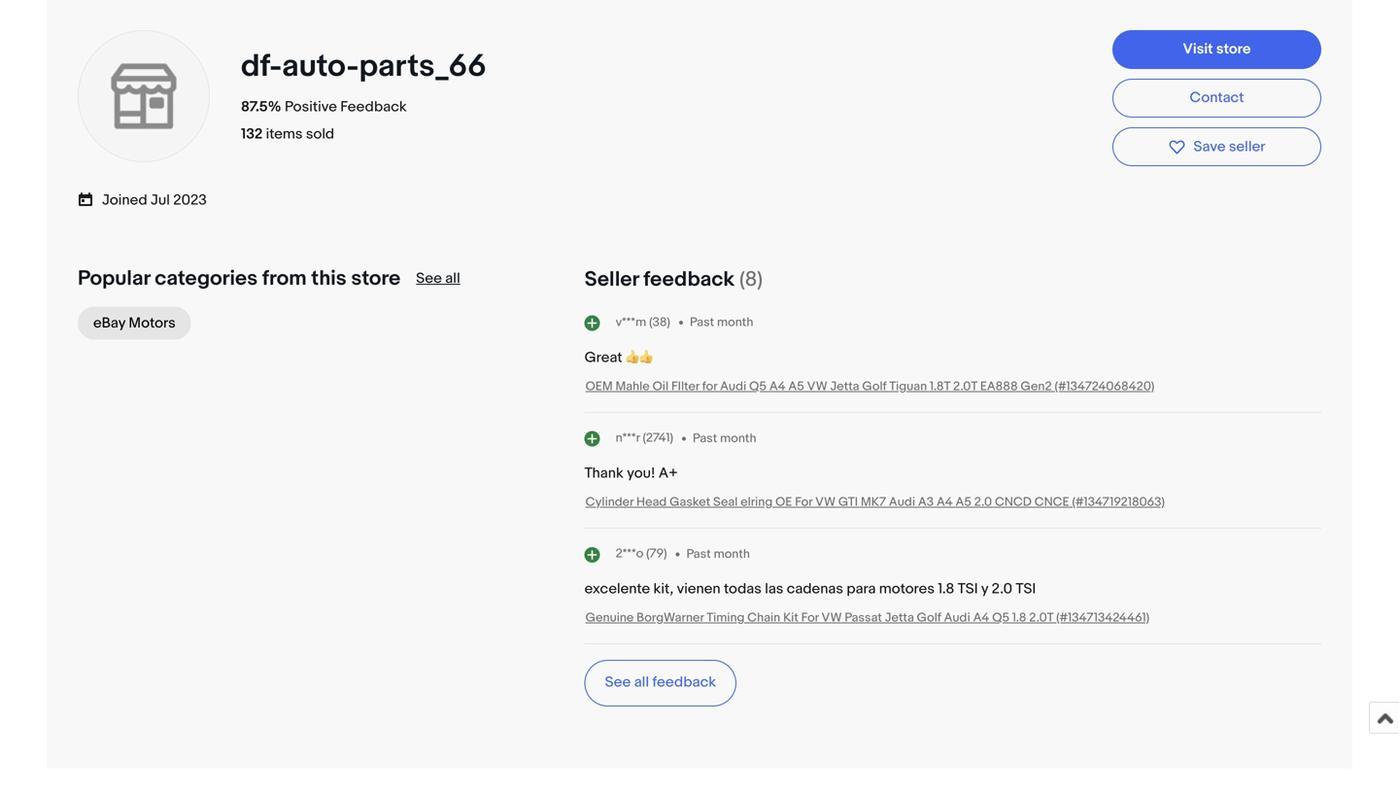 Task type: vqa. For each thing, say whether or not it's contained in the screenshot.
for
yes



Task type: locate. For each thing, give the bounding box(es) containing it.
(#134719218063)
[[1072, 495, 1165, 510]]

audi for thank you! a+
[[889, 495, 916, 510]]

past month for kit,
[[687, 546, 750, 562]]

1.8 left y
[[938, 580, 955, 598]]

1 vertical spatial month
[[720, 431, 757, 446]]

2.0t right 1.8t
[[953, 379, 978, 394]]

a4 down y
[[973, 610, 990, 625]]

see all feedback
[[605, 674, 716, 691]]

1 vertical spatial 2.0
[[992, 580, 1013, 598]]

audi
[[720, 379, 747, 394], [889, 495, 916, 510], [944, 610, 971, 625]]

(2741)
[[643, 430, 674, 446]]

(#134724068420)
[[1055, 379, 1155, 394]]

head
[[637, 495, 667, 510]]

audi left a3
[[889, 495, 916, 510]]

1.8t
[[930, 379, 951, 394]]

1 horizontal spatial 2.0t
[[1029, 610, 1054, 625]]

0 vertical spatial 2.0t
[[953, 379, 978, 394]]

oem
[[586, 379, 613, 394]]

cylinder head gasket seal elring oe for vw gti mk7 audi a3 a4 a5 2.0 cncd cnce (#134719218063)
[[586, 495, 1165, 510]]

a4 right a3
[[937, 495, 953, 510]]

1 vertical spatial vw
[[815, 495, 836, 510]]

1 vertical spatial 1.8
[[1013, 610, 1027, 625]]

thank
[[585, 465, 624, 482]]

seal
[[713, 495, 738, 510]]

2 horizontal spatial audi
[[944, 610, 971, 625]]

1 vertical spatial 2.0t
[[1029, 610, 1054, 625]]

past right (2741)
[[693, 431, 717, 446]]

2***o (79)
[[616, 546, 667, 561]]

gen2
[[1021, 379, 1052, 394]]

0 vertical spatial audi
[[720, 379, 747, 394]]

1 vertical spatial feedback
[[653, 674, 716, 691]]

see for see all
[[416, 270, 442, 287]]

tsi right y
[[1016, 580, 1036, 598]]

1 horizontal spatial all
[[634, 674, 649, 691]]

1 vertical spatial a4
[[937, 495, 953, 510]]

1 horizontal spatial store
[[1217, 40, 1251, 58]]

vienen
[[677, 580, 721, 598]]

👍👍
[[626, 349, 653, 366]]

0 horizontal spatial all
[[445, 270, 460, 287]]

2 vertical spatial a4
[[973, 610, 990, 625]]

oe
[[776, 495, 792, 510]]

1 vertical spatial see
[[605, 674, 631, 691]]

2 tsi from the left
[[1016, 580, 1036, 598]]

1 horizontal spatial 1.8
[[1013, 610, 1027, 625]]

2 vertical spatial past
[[687, 546, 711, 562]]

0 vertical spatial jetta
[[830, 379, 860, 394]]

1 horizontal spatial tsi
[[1016, 580, 1036, 598]]

excelente kit, vienen todas las cadenas para motores 1.8 tsi y 2.0 tsi
[[585, 580, 1036, 598]]

2.0t for great 👍👍
[[953, 379, 978, 394]]

popular
[[78, 266, 150, 291]]

all for see all
[[445, 270, 460, 287]]

2.0t for excelente kit, vienen todas las cadenas para motores 1.8 tsi y 2.0 tsi
[[1029, 610, 1054, 625]]

0 vertical spatial all
[[445, 270, 460, 287]]

feedback up the (38)
[[644, 267, 735, 292]]

golf down motores
[[917, 610, 941, 625]]

feedback
[[644, 267, 735, 292], [653, 674, 716, 691]]

0 vertical spatial past month
[[690, 315, 754, 330]]

feedback down borgwarner
[[653, 674, 716, 691]]

(79)
[[646, 546, 667, 561]]

1 vertical spatial past
[[693, 431, 717, 446]]

v***m
[[616, 315, 646, 330]]

0 horizontal spatial golf
[[862, 379, 887, 394]]

2.0 right y
[[992, 580, 1013, 598]]

0 horizontal spatial tsi
[[958, 580, 978, 598]]

month
[[717, 315, 754, 330], [720, 431, 757, 446], [714, 546, 750, 562]]

save seller button
[[1113, 127, 1322, 166]]

2 vertical spatial past month
[[687, 546, 750, 562]]

1 horizontal spatial a5
[[956, 495, 972, 510]]

1 vertical spatial store
[[351, 266, 401, 291]]

passat
[[845, 610, 882, 625]]

1 vertical spatial past month
[[693, 431, 757, 446]]

for right kit
[[801, 610, 819, 625]]

0 vertical spatial golf
[[862, 379, 887, 394]]

2.0t left (#134713424461)
[[1029, 610, 1054, 625]]

filter
[[672, 379, 700, 394]]

visit store link
[[1113, 30, 1322, 69]]

past up vienen
[[687, 546, 711, 562]]

1 vertical spatial a5
[[956, 495, 972, 510]]

2 vertical spatial audi
[[944, 610, 971, 625]]

month for you!
[[720, 431, 757, 446]]

vw left gti
[[815, 495, 836, 510]]

month down (8)
[[717, 315, 754, 330]]

visit
[[1183, 40, 1213, 58]]

1 tsi from the left
[[958, 580, 978, 598]]

n***r
[[616, 430, 640, 446]]

jetta down motores
[[885, 610, 914, 625]]

past right the (38)
[[690, 315, 714, 330]]

gasket
[[670, 495, 711, 510]]

q5
[[749, 379, 767, 394], [992, 610, 1010, 625]]

2.0 left cncd
[[975, 495, 992, 510]]

month for kit,
[[714, 546, 750, 562]]

1.8 left (#134713424461)
[[1013, 610, 1027, 625]]

vw left passat
[[822, 610, 842, 625]]

joined
[[102, 191, 147, 209]]

1 horizontal spatial golf
[[917, 610, 941, 625]]

past for 👍👍
[[690, 315, 714, 330]]

past month down (8)
[[690, 315, 754, 330]]

great
[[585, 349, 623, 366]]

tsi left y
[[958, 580, 978, 598]]

audi right passat
[[944, 610, 971, 625]]

0 horizontal spatial 2.0t
[[953, 379, 978, 394]]

for
[[795, 495, 813, 510], [801, 610, 819, 625]]

2 vertical spatial month
[[714, 546, 750, 562]]

feedback
[[340, 98, 407, 116]]

0 vertical spatial month
[[717, 315, 754, 330]]

1 horizontal spatial q5
[[992, 610, 1010, 625]]

0 vertical spatial q5
[[749, 379, 767, 394]]

1 vertical spatial audi
[[889, 495, 916, 510]]

golf left tiguan
[[862, 379, 887, 394]]

0 vertical spatial past
[[690, 315, 714, 330]]

87.5% positive feedback
[[241, 98, 407, 116]]

0 vertical spatial for
[[795, 495, 813, 510]]

contact link
[[1113, 79, 1322, 117]]

y
[[982, 580, 989, 598]]

ea888
[[980, 379, 1018, 394]]

past month up vienen
[[687, 546, 750, 562]]

2.0
[[975, 495, 992, 510], [992, 580, 1013, 598]]

save
[[1194, 138, 1226, 155]]

timing
[[707, 610, 745, 625]]

month up seal
[[720, 431, 757, 446]]

0 horizontal spatial store
[[351, 266, 401, 291]]

audi right for
[[720, 379, 747, 394]]

store right this
[[351, 266, 401, 291]]

cncd
[[995, 495, 1032, 510]]

0 horizontal spatial a5
[[789, 379, 804, 394]]

seller
[[585, 267, 639, 292]]

items
[[266, 125, 303, 143]]

0 horizontal spatial a4
[[770, 379, 786, 394]]

a3
[[918, 495, 934, 510]]

1 horizontal spatial audi
[[889, 495, 916, 510]]

2.0t
[[953, 379, 978, 394], [1029, 610, 1054, 625]]

auto-
[[282, 47, 359, 85]]

0 vertical spatial a5
[[789, 379, 804, 394]]

a4 right for
[[770, 379, 786, 394]]

store
[[1217, 40, 1251, 58], [351, 266, 401, 291]]

(38)
[[649, 315, 671, 330]]

see for see all feedback
[[605, 674, 631, 691]]

all inside see all feedback link
[[634, 674, 649, 691]]

month up todas
[[714, 546, 750, 562]]

feedback inside see all feedback link
[[653, 674, 716, 691]]

para
[[847, 580, 876, 598]]

0 vertical spatial store
[[1217, 40, 1251, 58]]

oil
[[653, 379, 669, 394]]

you!
[[627, 465, 656, 482]]

all
[[445, 270, 460, 287], [634, 674, 649, 691]]

1 vertical spatial jetta
[[885, 610, 914, 625]]

a5 right for
[[789, 379, 804, 394]]

store right visit
[[1217, 40, 1251, 58]]

past
[[690, 315, 714, 330], [693, 431, 717, 446], [687, 546, 711, 562]]

past for you!
[[693, 431, 717, 446]]

jetta left tiguan
[[830, 379, 860, 394]]

1 horizontal spatial see
[[605, 674, 631, 691]]

for right oe
[[795, 495, 813, 510]]

0 vertical spatial 1.8
[[938, 580, 955, 598]]

vw left tiguan
[[807, 379, 828, 394]]

past month down for
[[693, 431, 757, 446]]

df-auto-parts_66 link
[[241, 47, 494, 85]]

past month
[[690, 315, 754, 330], [693, 431, 757, 446], [687, 546, 750, 562]]

jul
[[151, 191, 170, 209]]

vw
[[807, 379, 828, 394], [815, 495, 836, 510], [822, 610, 842, 625]]

1 horizontal spatial a4
[[937, 495, 953, 510]]

0 horizontal spatial see
[[416, 270, 442, 287]]

golf
[[862, 379, 887, 394], [917, 610, 941, 625]]

1 horizontal spatial jetta
[[885, 610, 914, 625]]

1 vertical spatial all
[[634, 674, 649, 691]]

a5 right a3
[[956, 495, 972, 510]]

see all link
[[416, 270, 460, 287]]

jetta
[[830, 379, 860, 394], [885, 610, 914, 625]]

0 vertical spatial see
[[416, 270, 442, 287]]



Task type: describe. For each thing, give the bounding box(es) containing it.
0 vertical spatial feedback
[[644, 267, 735, 292]]

oem mahle oil filter for audi q5 a4 a5 vw jetta golf tiguan 1.8t 2.0t ea888 gen2 (#134724068420) link
[[586, 379, 1155, 394]]

cylinder head gasket seal elring oe for vw gti mk7 audi a3 a4 a5 2.0 cncd cnce (#134719218063) link
[[586, 495, 1165, 510]]

0 horizontal spatial jetta
[[830, 379, 860, 394]]

great 👍👍
[[585, 349, 653, 366]]

see all feedback link
[[585, 660, 737, 707]]

popular categories from this store
[[78, 266, 401, 291]]

df auto parts_66 image
[[76, 28, 212, 164]]

seller feedback (8)
[[585, 267, 763, 292]]

audi for excelente kit, vienen todas las cadenas para motores 1.8 tsi y 2.0 tsi
[[944, 610, 971, 625]]

kit
[[783, 610, 799, 625]]

0 horizontal spatial audi
[[720, 379, 747, 394]]

cadenas
[[787, 580, 844, 598]]

excelente
[[585, 580, 650, 598]]

see all
[[416, 270, 460, 287]]

a+
[[659, 465, 678, 482]]

from
[[262, 266, 307, 291]]

df-
[[241, 47, 282, 85]]

(8)
[[740, 267, 763, 292]]

2 vertical spatial vw
[[822, 610, 842, 625]]

1 vertical spatial q5
[[992, 610, 1010, 625]]

mahle
[[616, 379, 650, 394]]

joined jul 2023
[[102, 191, 207, 209]]

0 horizontal spatial q5
[[749, 379, 767, 394]]

ebay motors
[[93, 314, 176, 332]]

save seller
[[1194, 138, 1266, 155]]

genuine
[[586, 610, 634, 625]]

sold
[[306, 125, 334, 143]]

2***o
[[616, 546, 644, 561]]

gti
[[839, 495, 858, 510]]

parts_66
[[359, 47, 487, 85]]

cylinder
[[586, 495, 634, 510]]

past for kit,
[[687, 546, 711, 562]]

seller
[[1229, 138, 1266, 155]]

text__icon wrapper image
[[78, 189, 102, 208]]

0 horizontal spatial 1.8
[[938, 580, 955, 598]]

2 horizontal spatial a4
[[973, 610, 990, 625]]

0 vertical spatial 2.0
[[975, 495, 992, 510]]

motores
[[879, 580, 935, 598]]

positive
[[285, 98, 337, 116]]

elring
[[741, 495, 773, 510]]

las
[[765, 580, 784, 598]]

0 vertical spatial vw
[[807, 379, 828, 394]]

mk7
[[861, 495, 886, 510]]

month for 👍👍
[[717, 315, 754, 330]]

categories
[[155, 266, 258, 291]]

todas
[[724, 580, 762, 598]]

for
[[702, 379, 717, 394]]

thank you! a+
[[585, 465, 678, 482]]

cnce
[[1035, 495, 1070, 510]]

oem mahle oil filter for audi q5 a4 a5 vw jetta golf tiguan 1.8t 2.0t ea888 gen2 (#134724068420)
[[586, 379, 1155, 394]]

kit,
[[654, 580, 674, 598]]

n***r (2741)
[[616, 430, 674, 446]]

this
[[311, 266, 347, 291]]

(#134713424461)
[[1056, 610, 1150, 625]]

all for see all feedback
[[634, 674, 649, 691]]

visit store
[[1183, 40, 1251, 58]]

0 vertical spatial a4
[[770, 379, 786, 394]]

132
[[241, 125, 263, 143]]

tiguan
[[890, 379, 927, 394]]

ebay
[[93, 314, 125, 332]]

ebay motors link
[[78, 307, 191, 340]]

1 vertical spatial golf
[[917, 610, 941, 625]]

borgwarner
[[637, 610, 704, 625]]

df-auto-parts_66
[[241, 47, 487, 85]]

2023
[[173, 191, 207, 209]]

132 items sold
[[241, 125, 334, 143]]

motors
[[129, 314, 176, 332]]

87.5%
[[241, 98, 281, 116]]

genuine borgwarner timing chain kit for vw passat jetta golf audi a4 q5 1.8 2.0t (#134713424461)
[[586, 610, 1150, 625]]

contact
[[1190, 89, 1244, 106]]

genuine borgwarner timing chain kit for vw passat jetta golf audi a4 q5 1.8 2.0t (#134713424461) link
[[586, 610, 1150, 625]]

v***m (38)
[[616, 315, 671, 330]]

past month for 👍👍
[[690, 315, 754, 330]]

past month for you!
[[693, 431, 757, 446]]

1 vertical spatial for
[[801, 610, 819, 625]]

chain
[[748, 610, 781, 625]]



